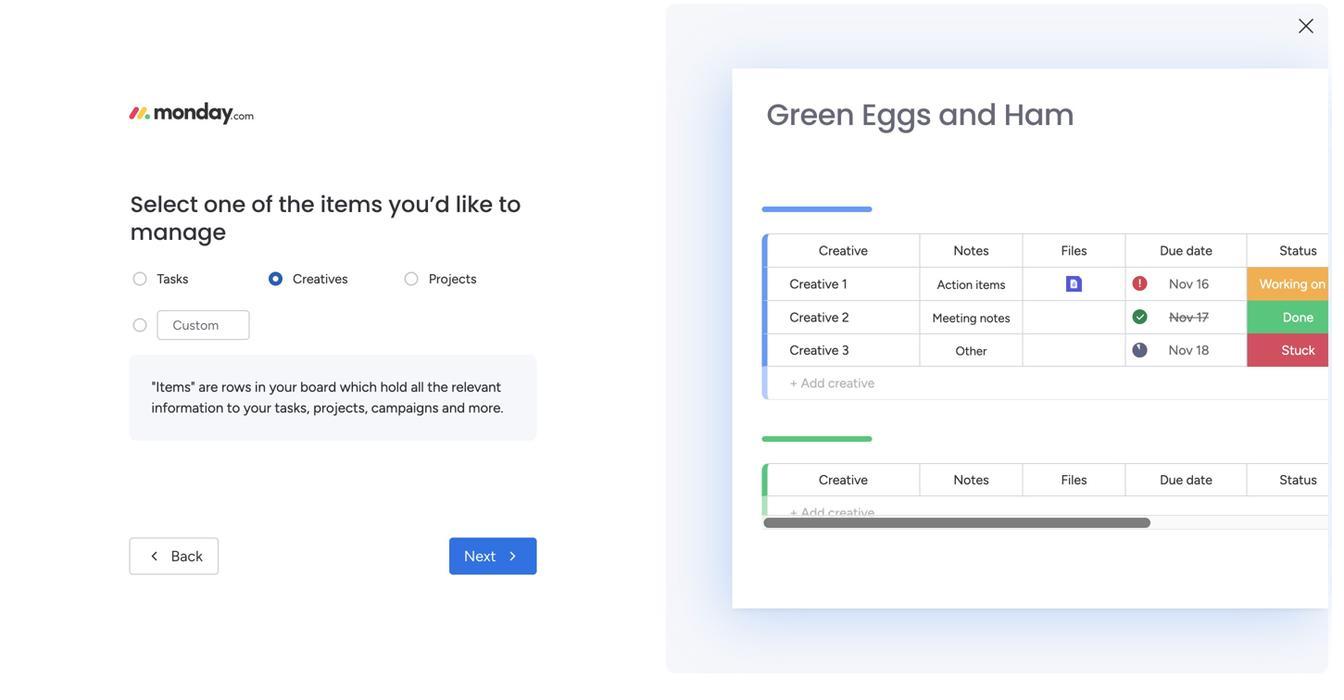 Task type: vqa. For each thing, say whether or not it's contained in the screenshot.
My work button
no



Task type: describe. For each thing, give the bounding box(es) containing it.
2
[[842, 309, 849, 325]]

next
[[464, 548, 496, 565]]

complete
[[1073, 304, 1134, 320]]

1 notes from the top
[[954, 243, 989, 258]]

create
[[166, 307, 203, 322]]

>
[[444, 407, 452, 422]]

2 notes from the top
[[954, 472, 989, 488]]

resend email
[[789, 10, 871, 27]]

templates image image
[[1043, 437, 1288, 565]]

browse workspaces
[[21, 185, 136, 200]]

projects,
[[313, 400, 368, 416]]

explore templates button
[[1038, 635, 1293, 672]]

please
[[313, 10, 352, 27]]

join
[[33, 307, 57, 322]]

main
[[455, 407, 483, 422]]

apps image
[[1129, 50, 1148, 69]]

1 status from the top
[[1280, 243, 1317, 258]]

request
[[74, 374, 122, 390]]

your up tasks,
[[269, 379, 297, 396]]

workflow
[[1113, 582, 1174, 600]]

mobile
[[1139, 327, 1181, 344]]

manage
[[130, 217, 226, 248]]

browse
[[21, 185, 64, 200]]

made
[[1081, 604, 1118, 622]]

1 email from the left
[[439, 10, 471, 27]]

2 due from the top
[[1160, 472, 1183, 488]]

select
[[130, 189, 198, 220]]

circle o image for upload
[[1054, 235, 1066, 249]]

app
[[1185, 327, 1210, 344]]

content.
[[94, 327, 142, 343]]

the inside the select one of the items you'd like to manage
[[278, 189, 315, 220]]

like
[[456, 189, 493, 220]]

back button
[[129, 538, 219, 575]]

email for change email address
[[938, 10, 970, 27]]

back
[[171, 548, 203, 565]]

upload your photo link
[[1054, 231, 1304, 252]]

to inside button
[[125, 374, 138, 390]]

all
[[411, 379, 424, 396]]

with
[[1250, 582, 1279, 600]]

creative 3
[[790, 342, 849, 358]]

help image
[[1216, 50, 1234, 69]]

tasks
[[157, 271, 188, 287]]

2 + add creative from the top
[[790, 505, 875, 521]]

3
[[842, 342, 849, 358]]

complete profile
[[1073, 304, 1178, 320]]

2 due date from the top
[[1160, 472, 1213, 488]]

creative 2
[[790, 309, 849, 325]]

circle o image for invite
[[1054, 282, 1066, 296]]

your
[[1121, 233, 1149, 249]]

request to join
[[74, 374, 162, 390]]

email for resend email
[[838, 10, 871, 27]]

confirm
[[356, 10, 404, 27]]

this
[[61, 307, 82, 322]]

invite members image
[[1089, 50, 1107, 69]]

install our mobile app
[[1073, 327, 1210, 344]]

project management
[[336, 377, 479, 394]]

1 due from the top
[[1160, 243, 1183, 258]]

v2 user feedback image
[[1042, 106, 1055, 127]]

rows
[[221, 379, 251, 396]]

templates inside button
[[1159, 645, 1225, 663]]

to inside the select one of the items you'd like to manage
[[499, 189, 521, 220]]

information
[[151, 400, 223, 416]]

projects
[[429, 271, 477, 287]]

samiamgreeneggsnham27@gmail.com
[[530, 10, 771, 27]]

photo
[[1152, 233, 1189, 249]]

public board image
[[309, 375, 330, 396]]

close recently visited image
[[286, 188, 309, 210]]

0 vertical spatial and
[[939, 94, 997, 135]]

2 status from the top
[[1280, 472, 1317, 488]]

team
[[1111, 280, 1144, 297]]

circle o image for install
[[1054, 329, 1066, 343]]

enable
[[1073, 256, 1115, 273]]

install
[[1073, 327, 1109, 344]]

your right confirm
[[407, 10, 435, 27]]

Search in workspace field
[[39, 221, 155, 242]]

profile
[[1138, 304, 1178, 320]]

circle o image for enable
[[1054, 258, 1066, 272]]

2 + from the top
[[790, 505, 798, 521]]

notifications
[[1173, 256, 1254, 273]]

boost your workflow in minutes with ready-made templates
[[1038, 582, 1279, 622]]

change email address link
[[886, 10, 1022, 27]]

management
[[364, 407, 440, 422]]

visited
[[384, 189, 436, 209]]

creative for creative 2
[[790, 309, 839, 325]]

upload
[[1073, 233, 1117, 249]]

change email address
[[886, 10, 1022, 27]]

resend
[[789, 10, 835, 27]]

of
[[251, 189, 273, 220]]

to inside 'this workspace is empty. join this workspace to create content.'
[[151, 307, 163, 322]]

1 due date from the top
[[1160, 243, 1213, 258]]

creative 1
[[790, 276, 847, 292]]

is
[[138, 286, 147, 302]]

more.
[[468, 400, 504, 416]]

explore
[[1106, 645, 1155, 663]]

in for your
[[255, 379, 266, 396]]



Task type: locate. For each thing, give the bounding box(es) containing it.
templates inside boost your workflow in minutes with ready-made templates
[[1122, 604, 1188, 622]]

0 vertical spatial notes
[[954, 243, 989, 258]]

2 horizontal spatial email
[[938, 10, 970, 27]]

0 horizontal spatial and
[[442, 400, 465, 416]]

boost
[[1038, 582, 1076, 600]]

0 vertical spatial add
[[801, 375, 825, 391]]

1 vertical spatial the
[[427, 379, 448, 396]]

inbox image
[[1048, 50, 1066, 69]]

give
[[1063, 108, 1091, 124]]

ham
[[1004, 94, 1074, 135]]

circle o image left upload
[[1054, 235, 1066, 249]]

2 circle o image from the top
[[1054, 258, 1066, 272]]

2 vertical spatial workspace
[[486, 407, 549, 422]]

creatives
[[293, 271, 348, 287]]

component image
[[309, 404, 326, 421]]

and
[[939, 94, 997, 135], [442, 400, 465, 416]]

1 horizontal spatial and
[[939, 94, 997, 135]]

in inside "items" are rows in your board which hold all the relevant information to your tasks, projects, campaigns and more.
[[255, 379, 266, 396]]

0 horizontal spatial the
[[278, 189, 315, 220]]

3 email from the left
[[938, 10, 970, 27]]

complete profile link
[[1073, 302, 1304, 323]]

in for minutes
[[1178, 582, 1190, 600]]

to down rows at bottom
[[227, 400, 240, 416]]

your up made
[[1080, 582, 1110, 600]]

1 vertical spatial add
[[801, 505, 825, 521]]

0 vertical spatial files
[[1061, 243, 1087, 258]]

this
[[46, 286, 69, 302]]

email right resend
[[838, 10, 871, 27]]

you'd
[[388, 189, 450, 220]]

templates down workflow
[[1122, 604, 1188, 622]]

upload your photo
[[1073, 233, 1189, 249]]

1 date from the top
[[1186, 243, 1213, 258]]

sam green image
[[1280, 44, 1310, 74]]

invite
[[1073, 280, 1108, 297]]

1 vertical spatial files
[[1061, 472, 1087, 488]]

0 horizontal spatial email
[[439, 10, 471, 27]]

creative
[[828, 375, 875, 391], [828, 505, 875, 521]]

invite team members (0/1) link
[[1054, 278, 1304, 299]]

the
[[278, 189, 315, 220], [427, 379, 448, 396]]

0 vertical spatial + add creative
[[790, 375, 875, 391]]

empty.
[[150, 286, 191, 302]]

2 circle o image from the top
[[1054, 329, 1066, 343]]

email left address:
[[439, 10, 471, 27]]

enable desktop notifications
[[1073, 256, 1254, 273]]

request to join button
[[67, 367, 170, 397]]

date
[[1186, 243, 1213, 258], [1186, 472, 1213, 488]]

2 creative from the top
[[828, 505, 875, 521]]

workspace
[[72, 286, 135, 302], [85, 307, 148, 322], [486, 407, 549, 422]]

1 circle o image from the top
[[1054, 282, 1066, 296]]

1 files from the top
[[1061, 243, 1087, 258]]

in
[[255, 379, 266, 396], [1178, 582, 1190, 600]]

1 vertical spatial in
[[1178, 582, 1190, 600]]

ready-
[[1038, 604, 1081, 622]]

circle o image
[[1054, 282, 1066, 296], [1054, 329, 1066, 343]]

project
[[336, 377, 386, 394]]

due
[[1160, 243, 1183, 258], [1160, 472, 1183, 488]]

search everything image
[[1175, 50, 1193, 69]]

creative for creative 1
[[790, 276, 839, 292]]

and down management
[[442, 400, 465, 416]]

status
[[1280, 243, 1317, 258], [1280, 472, 1317, 488]]

2 files from the top
[[1061, 472, 1087, 488]]

1 circle o image from the top
[[1054, 235, 1066, 249]]

1 vertical spatial + add creative
[[790, 505, 875, 521]]

+
[[790, 375, 798, 391], [790, 505, 798, 521]]

1 + from the top
[[790, 375, 798, 391]]

enable desktop notifications link
[[1054, 255, 1304, 275]]

circle o image left enable
[[1054, 258, 1066, 272]]

our
[[1113, 327, 1136, 344]]

campaigns
[[371, 400, 439, 416]]

this workspace is empty. join this workspace to create content.
[[33, 286, 203, 343]]

your inside boost your workflow in minutes with ready-made templates
[[1080, 582, 1110, 600]]

1 vertical spatial creative
[[828, 505, 875, 521]]

tasks,
[[275, 400, 310, 416]]

files
[[1061, 243, 1087, 258], [1061, 472, 1087, 488]]

one
[[204, 189, 246, 220]]

1 horizontal spatial the
[[427, 379, 448, 396]]

creative
[[819, 243, 868, 258], [790, 276, 839, 292], [790, 309, 839, 325], [790, 342, 839, 358], [819, 472, 868, 488]]

0 vertical spatial circle o image
[[1054, 235, 1066, 249]]

1 vertical spatial +
[[790, 505, 798, 521]]

0 vertical spatial in
[[255, 379, 266, 396]]

"items" are rows in your board which hold all the relevant information to your tasks, projects, campaigns and more.
[[151, 379, 504, 416]]

1 vertical spatial notes
[[954, 472, 989, 488]]

circle o image inside upload your photo link
[[1054, 235, 1066, 249]]

+ add creative
[[790, 375, 875, 391], [790, 505, 875, 521]]

0 horizontal spatial in
[[255, 379, 266, 396]]

explore templates
[[1106, 645, 1225, 663]]

0 vertical spatial due date
[[1160, 243, 1213, 258]]

0 vertical spatial circle o image
[[1054, 282, 1066, 296]]

0 vertical spatial workspace
[[72, 286, 135, 302]]

are
[[199, 379, 218, 396]]

which
[[340, 379, 377, 396]]

0 vertical spatial date
[[1186, 243, 1213, 258]]

resend email link
[[789, 10, 871, 27]]

minutes
[[1193, 582, 1246, 600]]

in inside boost your workflow in minutes with ready-made templates
[[1178, 582, 1190, 600]]

notifications image
[[1007, 50, 1026, 69]]

select one of the items you'd like to manage
[[130, 189, 521, 248]]

logo image
[[129, 102, 254, 125]]

the inside "items" are rows in your board which hold all the relevant information to your tasks, projects, campaigns and more.
[[427, 379, 448, 396]]

circle o image inside install our mobile app link
[[1054, 329, 1066, 343]]

items
[[320, 189, 383, 220]]

1 creative from the top
[[828, 375, 875, 391]]

address:
[[475, 10, 527, 27]]

members
[[1148, 280, 1206, 297]]

circle o image left install
[[1054, 329, 1066, 343]]

2 date from the top
[[1186, 472, 1213, 488]]

work
[[333, 407, 361, 422]]

to right like on the left top of the page
[[499, 189, 521, 220]]

install our mobile app link
[[1054, 325, 1304, 346]]

"items"
[[151, 379, 195, 396]]

1 horizontal spatial in
[[1178, 582, 1190, 600]]

circle o image inside enable desktop notifications link
[[1054, 258, 1066, 272]]

1 horizontal spatial email
[[838, 10, 871, 27]]

work management > main workspace
[[333, 407, 549, 422]]

add to favorites image
[[524, 376, 543, 394]]

to down empty.
[[151, 307, 163, 322]]

invite team members (0/1)
[[1073, 280, 1239, 297]]

hold
[[380, 379, 407, 396]]

templates right explore
[[1159, 645, 1225, 663]]

1 add from the top
[[801, 375, 825, 391]]

feedback
[[1095, 108, 1153, 124]]

workspace up content.
[[85, 307, 148, 322]]

management
[[390, 377, 479, 394]]

1 vertical spatial and
[[442, 400, 465, 416]]

2 add from the top
[[801, 505, 825, 521]]

the right all
[[427, 379, 448, 396]]

green eggs and ham
[[767, 94, 1074, 135]]

0 vertical spatial due
[[1160, 243, 1183, 258]]

due date
[[1160, 243, 1213, 258], [1160, 472, 1213, 488]]

0 vertical spatial templates
[[1122, 604, 1188, 622]]

1 vertical spatial circle o image
[[1054, 258, 1066, 272]]

1 vertical spatial circle o image
[[1054, 329, 1066, 343]]

the right of
[[278, 189, 315, 220]]

recently
[[312, 189, 380, 209]]

in right rows at bottom
[[255, 379, 266, 396]]

1 vertical spatial due date
[[1160, 472, 1213, 488]]

0 vertical spatial +
[[790, 375, 798, 391]]

workspaces
[[67, 185, 136, 200]]

and inside "items" are rows in your board which hold all the relevant information to your tasks, projects, campaigns and more.
[[442, 400, 465, 416]]

circle o image left invite
[[1054, 282, 1066, 296]]

to left 'join'
[[125, 374, 138, 390]]

address
[[974, 10, 1022, 27]]

0 vertical spatial creative
[[828, 375, 875, 391]]

your
[[407, 10, 435, 27], [269, 379, 297, 396], [244, 400, 271, 416], [1080, 582, 1110, 600]]

Custom text field
[[157, 310, 250, 340]]

creative for creative 3
[[790, 342, 839, 358]]

give feedback
[[1063, 108, 1153, 124]]

to inside "items" are rows in your board which hold all the relevant information to your tasks, projects, campaigns and more.
[[227, 400, 240, 416]]

workspace down add to favorites icon
[[486, 407, 549, 422]]

1 vertical spatial templates
[[1159, 645, 1225, 663]]

in left minutes
[[1178, 582, 1190, 600]]

1 vertical spatial due
[[1160, 472, 1183, 488]]

circle o image
[[1054, 235, 1066, 249], [1054, 258, 1066, 272]]

0 vertical spatial the
[[278, 189, 315, 220]]

1 vertical spatial workspace
[[85, 307, 148, 322]]

workspace up "this"
[[72, 286, 135, 302]]

relevant
[[452, 379, 501, 396]]

your down rows at bottom
[[244, 400, 271, 416]]

1 vertical spatial status
[[1280, 472, 1317, 488]]

join
[[141, 374, 162, 390]]

1 vertical spatial date
[[1186, 472, 1213, 488]]

notes
[[954, 243, 989, 258], [954, 472, 989, 488]]

browse workspaces button
[[13, 178, 184, 207]]

please confirm your email address: samiamgreeneggsnham27@gmail.com
[[313, 10, 771, 27]]

(0/1)
[[1209, 280, 1239, 297]]

circle o image inside invite team members (0/1) 'link'
[[1054, 282, 1066, 296]]

eggs
[[862, 94, 931, 135]]

email
[[439, 10, 471, 27], [838, 10, 871, 27], [938, 10, 970, 27]]

2 email from the left
[[838, 10, 871, 27]]

1
[[842, 276, 847, 292]]

0 vertical spatial status
[[1280, 243, 1317, 258]]

change
[[886, 10, 934, 27]]

email right the "change"
[[938, 10, 970, 27]]

and right eggs
[[939, 94, 997, 135]]

1 + add creative from the top
[[790, 375, 875, 391]]



